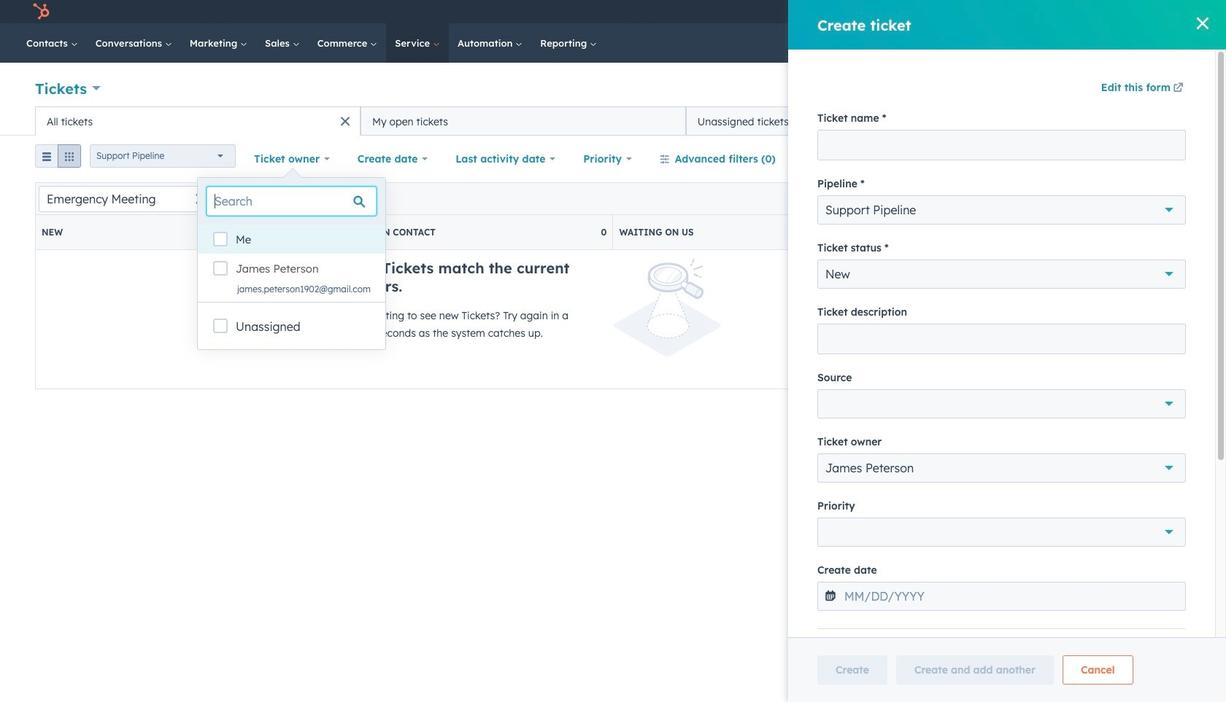 Task type: describe. For each thing, give the bounding box(es) containing it.
Search ID, name, or description search field
[[39, 186, 222, 212]]

marketplaces image
[[947, 7, 960, 20]]

Search search field
[[207, 187, 376, 216]]

Search HubSpot search field
[[1021, 31, 1175, 55]]

james peterson image
[[1057, 5, 1070, 18]]



Task type: locate. For each thing, give the bounding box(es) containing it.
list box
[[198, 225, 385, 302]]

banner
[[35, 73, 1191, 107]]

group
[[35, 144, 81, 174]]

menu
[[840, 0, 1209, 23]]

clear input image
[[195, 194, 207, 205]]



Task type: vqa. For each thing, say whether or not it's contained in the screenshot.
MENU
yes



